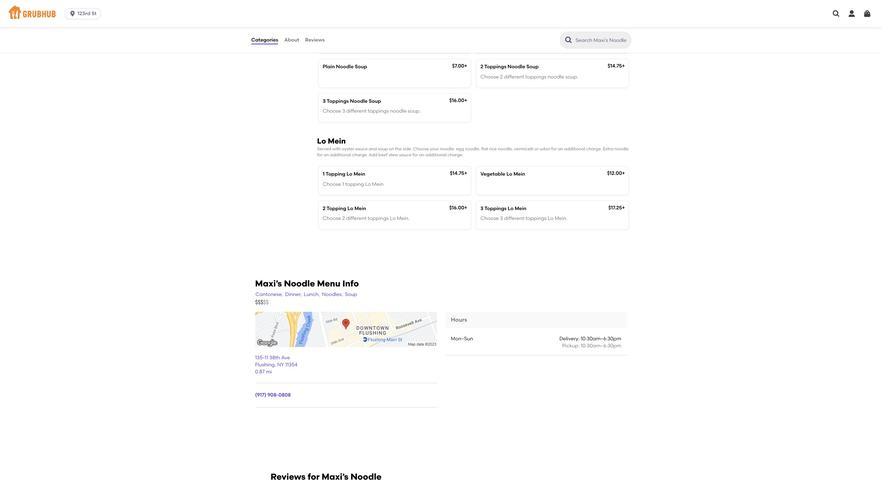 Task type: locate. For each thing, give the bounding box(es) containing it.
charge.
[[586, 146, 602, 151], [352, 152, 368, 157], [448, 152, 463, 157]]

$14.75 + down search maxi's noodle search box
[[608, 63, 625, 69]]

1 topping from the top
[[345, 39, 364, 45]]

choose down the 2 topping lo mein
[[323, 216, 341, 222]]

search icon image
[[564, 36, 573, 44]]

add
[[369, 152, 377, 157]]

10:30am–6:30pm down delivery: 10:30am–6:30pm on the bottom of the page
[[581, 343, 621, 349]]

0 horizontal spatial svg image
[[69, 10, 76, 17]]

0808
[[279, 392, 291, 398]]

$17.25
[[608, 205, 622, 211]]

additional right udon at the right of the page
[[564, 146, 585, 151]]

noodle
[[365, 39, 382, 45], [548, 74, 564, 80], [390, 108, 407, 114], [615, 146, 629, 151]]

1 vertical spatial $14.75 +
[[450, 171, 467, 177]]

0 horizontal spatial sauce
[[355, 146, 368, 151]]

choose 3 different toppings lo mein.
[[481, 216, 568, 222]]

beef
[[378, 152, 388, 157]]

choose left your
[[413, 146, 429, 151]]

0 vertical spatial topping
[[345, 39, 364, 45]]

noodle up 2 toppings noodle soup
[[507, 30, 524, 36]]

1 vertical spatial 10:30am–6:30pm
[[581, 343, 621, 349]]

2 $16.00 + from the top
[[449, 205, 467, 211]]

0 vertical spatial $16.00 +
[[449, 98, 467, 104]]

1 topping lo mein
[[323, 171, 365, 177]]

delivery: 10:30am–6:30pm
[[559, 336, 621, 342]]

topping down 1 topping noodle soup
[[345, 39, 364, 45]]

choose inside lo mein served with oyster sauce and soup on the side. choose your noodle: egg noodle, flat rice noodle, vermicelli or udon for an additional charge. extra noodle for an additional charge. add beef stew sauce for an additional charge.
[[413, 146, 429, 151]]

different down 3 toppings noodle soup
[[346, 108, 367, 114]]

mein up with
[[328, 137, 346, 145]]

info
[[342, 279, 359, 289]]

2 vertical spatial soup.
[[408, 108, 421, 114]]

lo
[[317, 137, 326, 145], [347, 171, 352, 177], [507, 171, 512, 177], [365, 181, 371, 187], [348, 206, 353, 212], [508, 206, 514, 212], [390, 216, 396, 222], [548, 216, 554, 222]]

$$$
[[255, 299, 263, 306]]

1 horizontal spatial noodle,
[[498, 146, 513, 151]]

1 $16.00 + from the top
[[449, 98, 467, 104]]

0 horizontal spatial charge.
[[352, 152, 368, 157]]

choose down 1 topping noodle soup
[[323, 39, 341, 45]]

$16.00 for mein.
[[449, 205, 464, 211]]

the
[[395, 146, 402, 151]]

vegetable down rice
[[481, 171, 505, 177]]

choose down 2 toppings noodle soup
[[481, 74, 499, 80]]

toppings
[[525, 74, 547, 80], [368, 108, 389, 114], [368, 216, 389, 222], [526, 216, 547, 222]]

topping for 2 topping lo mein
[[327, 206, 346, 212]]

1 vegetable from the top
[[481, 30, 505, 36]]

sauce down side.
[[399, 152, 412, 157]]

pickup: 10:30am–6:30pm
[[562, 343, 621, 349]]

mein up "choose 2 different toppings lo mein."
[[355, 206, 366, 212]]

$14.75 + down egg
[[450, 171, 467, 177]]

$7.00
[[452, 63, 464, 69]]

$14.75 for choose 2 different toppings noodle soup.
[[608, 63, 622, 69]]

2 mein. from the left
[[555, 216, 568, 222]]

2 vegetable from the top
[[481, 171, 505, 177]]

for
[[551, 146, 557, 151], [317, 152, 323, 157], [413, 152, 418, 157]]

choose 1 topping lo mein
[[323, 181, 384, 187]]

Search Maxi's Noodle search field
[[575, 37, 629, 44]]

0.87
[[255, 369, 265, 375]]

1 horizontal spatial soup.
[[408, 108, 421, 114]]

2 horizontal spatial soup.
[[565, 74, 578, 80]]

flat
[[481, 146, 488, 151]]

choose for choose 1 topping lo mein
[[323, 181, 341, 187]]

side.
[[403, 146, 412, 151]]

charge. left extra
[[586, 146, 602, 151]]

an right stew
[[419, 152, 424, 157]]

$12.00
[[607, 171, 622, 177]]

for down served
[[317, 152, 323, 157]]

vegetable
[[481, 30, 505, 36], [481, 171, 505, 177]]

1 mein. from the left
[[397, 216, 410, 222]]

noodle up choose 3 different toppings noodle soup. at the left of the page
[[350, 98, 368, 104]]

different down the 2 topping lo mein
[[346, 216, 367, 222]]

123rd st button
[[64, 8, 104, 19]]

vegetable for vegetable noodle soup
[[481, 30, 505, 36]]

different for 3 toppings noodle soup
[[346, 108, 367, 114]]

$16.00 + for choose 3 different toppings noodle soup.
[[449, 98, 467, 104]]

noodle, left flat
[[465, 146, 480, 151]]

noodles,
[[322, 292, 343, 298]]

topping up choose 1 topping lo mein
[[326, 171, 345, 177]]

sauce
[[355, 146, 368, 151], [399, 152, 412, 157]]

1 vertical spatial topping
[[326, 171, 345, 177]]

topping for lo
[[345, 181, 364, 187]]

1 vertical spatial $14.75
[[450, 171, 464, 177]]

0 horizontal spatial $14.75
[[450, 171, 464, 177]]

topping down choose 1 topping lo mein
[[327, 206, 346, 212]]

svg image
[[848, 10, 856, 18], [863, 10, 872, 18], [69, 10, 76, 17]]

topping down 1 topping lo mein
[[345, 181, 364, 187]]

0 horizontal spatial an
[[324, 152, 329, 157]]

topping
[[326, 30, 345, 36], [326, 171, 345, 177], [327, 206, 346, 212]]

noodle up choose 2 different toppings noodle soup.
[[508, 64, 525, 70]]

1 vertical spatial $16.00 +
[[449, 205, 467, 211]]

different down 3 toppings lo mein
[[504, 216, 524, 222]]

choose
[[323, 39, 341, 45], [481, 74, 499, 80], [323, 108, 341, 114], [413, 146, 429, 151], [323, 181, 341, 187], [323, 216, 341, 222], [481, 216, 499, 222]]

+ for choose 2 different toppings noodle soup.
[[622, 63, 625, 69]]

noodle
[[347, 30, 364, 36], [507, 30, 524, 36], [336, 64, 354, 70], [508, 64, 525, 70], [350, 98, 368, 104], [284, 279, 315, 289]]

additional down with
[[330, 152, 351, 157]]

0 horizontal spatial additional
[[330, 152, 351, 157]]

vegetable for vegetable lo mein
[[481, 171, 505, 177]]

additional
[[564, 146, 585, 151], [330, 152, 351, 157], [426, 152, 447, 157]]

different down 2 toppings noodle soup
[[504, 74, 524, 80]]

soup
[[365, 30, 378, 36], [525, 30, 538, 36], [355, 64, 367, 70], [526, 64, 539, 70], [369, 98, 381, 104], [345, 292, 357, 298]]

1 horizontal spatial $14.75 +
[[608, 63, 625, 69]]

$14.75 down egg
[[450, 171, 464, 177]]

2 horizontal spatial an
[[558, 146, 563, 151]]

+ for choose 1 topping noodle soup.
[[464, 29, 467, 35]]

charge. left the add
[[352, 152, 368, 157]]

lunch, button
[[304, 291, 320, 299]]

toppings
[[484, 64, 507, 70], [327, 98, 349, 104], [485, 206, 507, 212]]

1 horizontal spatial sauce
[[399, 152, 412, 157]]

1 horizontal spatial additional
[[426, 152, 447, 157]]

2 10:30am–6:30pm from the top
[[581, 343, 621, 349]]

11354
[[285, 362, 297, 368]]

2 topping from the top
[[345, 181, 364, 187]]

choose for choose 3 different toppings noodle soup.
[[323, 108, 341, 114]]

3 toppings noodle soup
[[323, 98, 381, 104]]

0 vertical spatial $16.00
[[449, 98, 464, 104]]

1
[[323, 30, 325, 36], [342, 39, 344, 45], [323, 171, 325, 177], [342, 181, 344, 187]]

2 $16.00 from the top
[[449, 205, 464, 211]]

0 vertical spatial topping
[[326, 30, 345, 36]]

with
[[332, 146, 341, 151]]

0 vertical spatial $14.75 +
[[608, 63, 625, 69]]

an right udon at the right of the page
[[558, 146, 563, 151]]

choose down 3 toppings noodle soup
[[323, 108, 341, 114]]

sauce left and
[[355, 146, 368, 151]]

135-11 38th ave flushing , ny 11354 0.87 mi
[[255, 355, 297, 375]]

charge. down egg
[[448, 152, 463, 157]]

choose 3 different toppings noodle soup.
[[323, 108, 421, 114]]

additional down your
[[426, 152, 447, 157]]

0 horizontal spatial $14.75 +
[[450, 171, 467, 177]]

choose down 1 topping lo mein
[[323, 181, 341, 187]]

2 horizontal spatial svg image
[[863, 10, 872, 18]]

2 vertical spatial toppings
[[485, 206, 507, 212]]

0 horizontal spatial mein.
[[397, 216, 410, 222]]

$16.00 + for choose 2 different toppings lo mein.
[[449, 205, 467, 211]]

toppings for 3 toppings noodle soup
[[368, 108, 389, 114]]

2 horizontal spatial for
[[551, 146, 557, 151]]

2 vertical spatial topping
[[327, 206, 346, 212]]

$17.25 +
[[608, 205, 625, 211]]

(917) 908-0808 button
[[255, 392, 291, 399]]

mi
[[266, 369, 272, 375]]

noodle, right rice
[[498, 146, 513, 151]]

1 vertical spatial soup.
[[565, 74, 578, 80]]

an
[[558, 146, 563, 151], [324, 152, 329, 157], [419, 152, 424, 157]]

for right stew
[[413, 152, 418, 157]]

0 vertical spatial $14.75
[[608, 63, 622, 69]]

2
[[481, 64, 483, 70], [500, 74, 503, 80], [323, 206, 326, 212], [342, 216, 345, 222]]

1 down 1 topping lo mein
[[342, 181, 344, 187]]

noodle,
[[465, 146, 480, 151], [498, 146, 513, 151]]

toppings for 3 toppings noodle soup
[[327, 98, 349, 104]]

main navigation navigation
[[0, 0, 882, 27]]

$16.00 +
[[449, 98, 467, 104], [449, 205, 467, 211]]

1 vertical spatial topping
[[345, 181, 364, 187]]

st
[[92, 11, 96, 17]]

topping right reviews button
[[326, 30, 345, 36]]

for right udon at the right of the page
[[551, 146, 557, 151]]

2 horizontal spatial additional
[[564, 146, 585, 151]]

categories button
[[251, 27, 279, 53]]

1 $16.00 from the top
[[449, 98, 464, 104]]

3
[[323, 98, 326, 104], [342, 108, 345, 114], [481, 206, 483, 212], [500, 216, 503, 222]]

$14.75 down search maxi's noodle search box
[[608, 63, 622, 69]]

an down served
[[324, 152, 329, 157]]

1 vertical spatial vegetable
[[481, 171, 505, 177]]

$14.75
[[608, 63, 622, 69], [450, 171, 464, 177]]

1 10:30am–6:30pm from the top
[[581, 336, 621, 342]]

$16.00
[[449, 98, 464, 104], [449, 205, 464, 211]]

0 vertical spatial 10:30am–6:30pm
[[581, 336, 621, 342]]

mein. for choose 3 different toppings lo mein.
[[555, 216, 568, 222]]

different for 2 toppings noodle soup
[[504, 74, 524, 80]]

0 vertical spatial toppings
[[484, 64, 507, 70]]

noodle right plain
[[336, 64, 354, 70]]

choose for choose 2 different toppings noodle soup.
[[481, 74, 499, 80]]

0 vertical spatial vegetable
[[481, 30, 505, 36]]

choose down 3 toppings lo mein
[[481, 216, 499, 222]]

dinner,
[[285, 292, 302, 298]]

0 horizontal spatial noodle,
[[465, 146, 480, 151]]

1 horizontal spatial $14.75
[[608, 63, 622, 69]]

vegetable right $13.50 +
[[481, 30, 505, 36]]

2 noodle, from the left
[[498, 146, 513, 151]]

choose 1 topping noodle soup.
[[323, 39, 396, 45]]

2 toppings noodle soup
[[481, 64, 539, 70]]

1 horizontal spatial an
[[419, 152, 424, 157]]

1 horizontal spatial mein.
[[555, 216, 568, 222]]

1 vertical spatial toppings
[[327, 98, 349, 104]]

pickup:
[[562, 343, 580, 349]]

choose for choose 2 different toppings lo mein.
[[323, 216, 341, 222]]

0 horizontal spatial soup.
[[383, 39, 396, 45]]

10:30am–6:30pm up pickup: 10:30am–6:30pm
[[581, 336, 621, 342]]

123rd st
[[78, 11, 96, 17]]

1 vertical spatial $16.00
[[449, 205, 464, 211]]

topping
[[345, 39, 364, 45], [345, 181, 364, 187]]

soup.
[[383, 39, 396, 45], [565, 74, 578, 80], [408, 108, 421, 114]]

svg image
[[832, 10, 841, 18]]

plain noodle soup
[[323, 64, 367, 70]]

toppings for 2 topping lo mein
[[368, 216, 389, 222]]

flushing
[[255, 362, 275, 368]]

topping for noodle
[[345, 39, 364, 45]]



Task type: vqa. For each thing, say whether or not it's contained in the screenshot.
SOUP. related to Choose 3 different toppings noodle soup.
yes



Task type: describe. For each thing, give the bounding box(es) containing it.
topping for 1 topping lo mein
[[326, 171, 345, 177]]

udon
[[540, 146, 550, 151]]

3 toppings lo mein
[[481, 206, 527, 212]]

$10.75
[[608, 29, 622, 35]]

$14.75 + for choose 1 topping lo mein
[[450, 171, 467, 177]]

1 noodle, from the left
[[465, 146, 480, 151]]

vermicelli
[[514, 146, 534, 151]]

soup. for choose 2 different toppings noodle soup.
[[565, 74, 578, 80]]

mein down the add
[[372, 181, 384, 187]]

+ for choose 1 topping lo mein
[[464, 171, 467, 177]]

,
[[275, 362, 276, 368]]

1 horizontal spatial charge.
[[448, 152, 463, 157]]

noodle:
[[440, 146, 455, 151]]

oyster
[[342, 146, 354, 151]]

extra
[[603, 146, 614, 151]]

mon–sun
[[451, 336, 473, 342]]

+ for choose 3 different toppings lo mein.
[[622, 205, 625, 211]]

2 topping lo mein
[[323, 206, 366, 212]]

mein up choose 3 different toppings lo mein.
[[515, 206, 527, 212]]

egg
[[456, 146, 464, 151]]

11
[[265, 355, 268, 361]]

10:30am–6:30pm for pickup: 10:30am–6:30pm
[[581, 343, 621, 349]]

noodle inside lo mein served with oyster sauce and soup on the side. choose your noodle: egg noodle, flat rice noodle, vermicelli or udon for an additional charge. extra noodle for an additional charge. add beef stew sauce for an additional charge.
[[615, 146, 629, 151]]

soup button
[[345, 291, 358, 299]]

delivery:
[[559, 336, 580, 342]]

0 horizontal spatial for
[[317, 152, 323, 157]]

maxi's
[[255, 279, 282, 289]]

0 vertical spatial sauce
[[355, 146, 368, 151]]

cantonese, button
[[255, 291, 283, 299]]

topping for 1 topping noodle soup
[[326, 30, 345, 36]]

toppings for 3 toppings lo mein
[[485, 206, 507, 212]]

+ for choose 3 different toppings noodle soup.
[[464, 98, 467, 104]]

vegetable lo mein
[[481, 171, 525, 177]]

hours
[[451, 317, 467, 323]]

and
[[369, 146, 377, 151]]

$$$$$
[[255, 299, 269, 306]]

dinner, button
[[285, 291, 302, 299]]

toppings for 2 toppings noodle soup
[[484, 64, 507, 70]]

or
[[535, 146, 539, 151]]

on
[[389, 146, 394, 151]]

soup. for choose 3 different toppings noodle soup.
[[408, 108, 421, 114]]

categories
[[251, 37, 278, 43]]

1 horizontal spatial svg image
[[848, 10, 856, 18]]

1 up reviews
[[323, 30, 325, 36]]

10:30am–6:30pm for delivery: 10:30am–6:30pm
[[581, 336, 621, 342]]

mein up choose 1 topping lo mein
[[354, 171, 365, 177]]

soup
[[378, 146, 388, 151]]

svg image inside 123rd st button
[[69, 10, 76, 17]]

noodle up dinner,
[[284, 279, 315, 289]]

38th
[[269, 355, 280, 361]]

$7.00 +
[[452, 63, 467, 69]]

1 vertical spatial sauce
[[399, 152, 412, 157]]

mein. for choose 2 different toppings lo mein.
[[397, 216, 410, 222]]

about
[[284, 37, 299, 43]]

noodles, button
[[322, 291, 343, 299]]

(917)
[[255, 392, 266, 398]]

your
[[430, 146, 439, 151]]

123rd
[[78, 11, 90, 17]]

about button
[[284, 27, 300, 53]]

different for 2 topping lo mein
[[346, 216, 367, 222]]

cantonese, dinner, lunch, noodles, soup
[[255, 292, 357, 298]]

rice
[[489, 146, 497, 151]]

stew
[[389, 152, 398, 157]]

lo inside lo mein served with oyster sauce and soup on the side. choose your noodle: egg noodle, flat rice noodle, vermicelli or udon for an additional charge. extra noodle for an additional charge. add beef stew sauce for an additional charge.
[[317, 137, 326, 145]]

toppings for 2 toppings noodle soup
[[525, 74, 547, 80]]

(917) 908-0808
[[255, 392, 291, 398]]

vegetable noodle soup
[[481, 30, 538, 36]]

cantonese,
[[255, 292, 283, 298]]

$16.00 for soup.
[[449, 98, 464, 104]]

$12.00 +
[[607, 171, 625, 177]]

menu
[[317, 279, 340, 289]]

1 horizontal spatial for
[[413, 152, 418, 157]]

1 down 1 topping noodle soup
[[342, 39, 344, 45]]

toppings for 3 toppings lo mein
[[526, 216, 547, 222]]

choose for choose 1 topping noodle soup.
[[323, 39, 341, 45]]

mein inside lo mein served with oyster sauce and soup on the side. choose your noodle: egg noodle, flat rice noodle, vermicelli or udon for an additional charge. extra noodle for an additional charge. add beef stew sauce for an additional charge.
[[328, 137, 346, 145]]

different for 3 toppings lo mein
[[504, 216, 524, 222]]

served
[[317, 146, 331, 151]]

$10.75 +
[[608, 29, 625, 35]]

$14.75 for choose 1 topping lo mein
[[450, 171, 464, 177]]

reviews button
[[305, 27, 325, 53]]

choose 2 different toppings noodle soup.
[[481, 74, 578, 80]]

plain
[[323, 64, 335, 70]]

choose for choose 3 different toppings lo mein.
[[481, 216, 499, 222]]

mein down vermicelli
[[514, 171, 525, 177]]

lo mein served with oyster sauce and soup on the side. choose your noodle: egg noodle, flat rice noodle, vermicelli or udon for an additional charge. extra noodle for an additional charge. add beef stew sauce for an additional charge.
[[317, 137, 629, 157]]

maxi's noodle menu info
[[255, 279, 359, 289]]

1 down served
[[323, 171, 325, 177]]

$13.50
[[449, 29, 464, 35]]

ave
[[281, 355, 290, 361]]

$14.75 + for choose 2 different toppings noodle soup.
[[608, 63, 625, 69]]

ny
[[277, 362, 284, 368]]

1 topping noodle soup
[[323, 30, 378, 36]]

$13.50 +
[[449, 29, 467, 35]]

reviews
[[305, 37, 325, 43]]

choose 2 different toppings lo mein.
[[323, 216, 410, 222]]

lunch,
[[304, 292, 320, 298]]

2 horizontal spatial charge.
[[586, 146, 602, 151]]

908-
[[267, 392, 279, 398]]

noodle up choose 1 topping noodle soup.
[[347, 30, 364, 36]]

+ for choose 2 different toppings lo mein.
[[464, 205, 467, 211]]

135-
[[255, 355, 265, 361]]

0 vertical spatial soup.
[[383, 39, 396, 45]]



